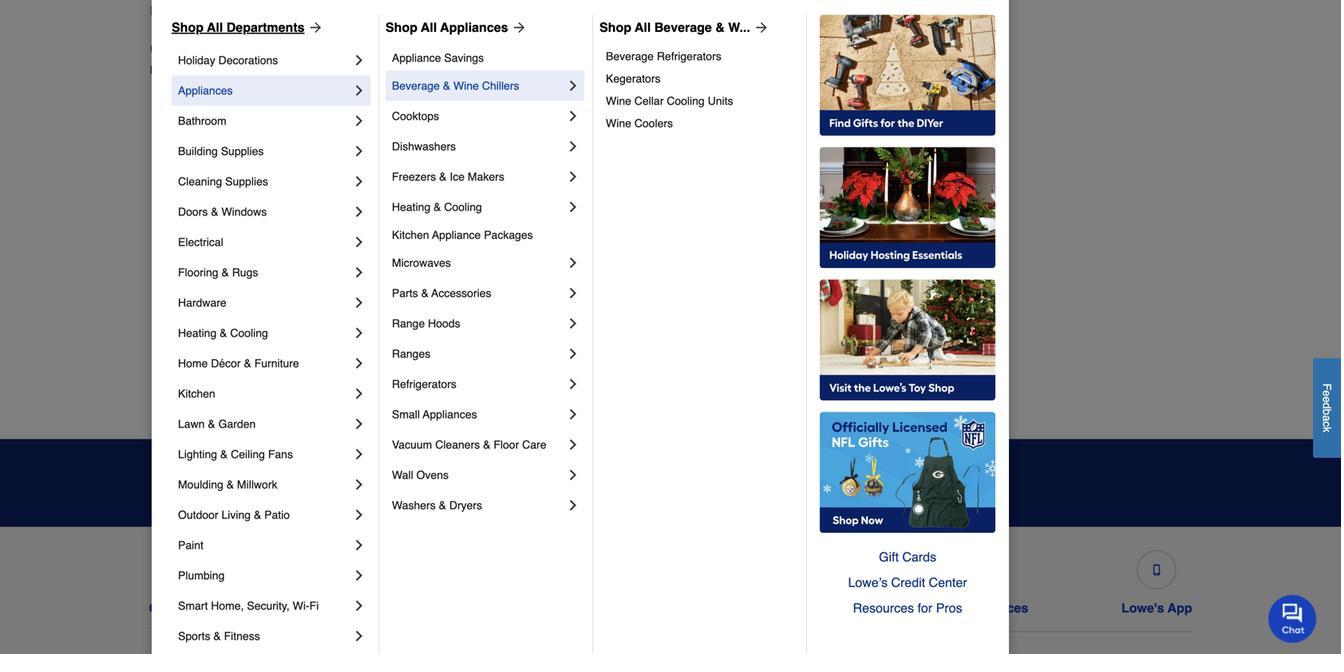 Task type: locate. For each thing, give the bounding box(es) containing it.
& inside shop all beverage & w... link
[[716, 20, 725, 35]]

0 vertical spatial heating
[[392, 201, 431, 214]]

0 horizontal spatial cooling
[[230, 327, 268, 340]]

patio
[[264, 509, 290, 522]]

1 vertical spatial a
[[1321, 416, 1334, 422]]

& right parts
[[421, 287, 429, 300]]

3 shop from the left
[[600, 20, 632, 35]]

ideas
[[547, 490, 576, 502]]

got
[[527, 490, 544, 502]]

piscataway link
[[944, 112, 1000, 128]]

appliance savings link
[[392, 45, 581, 71]]

bayonne link
[[163, 112, 207, 128]]

arrow right image inside shop all appliances link
[[508, 19, 527, 35]]

1 horizontal spatial cooling
[[444, 201, 482, 214]]

vacuum
[[392, 439, 432, 452]]

1 horizontal spatial gift cards
[[879, 550, 937, 565]]

jersey down departments
[[260, 63, 293, 76]]

heating & cooling link down the makers
[[392, 192, 565, 222]]

2 east from the top
[[163, 305, 185, 318]]

1 horizontal spatial arrow right image
[[508, 19, 527, 35]]

0 horizontal spatial lowe's
[[150, 63, 185, 76]]

2 vertical spatial wine
[[606, 117, 632, 130]]

supplies for cleaning supplies
[[225, 175, 268, 188]]

a right 'find' at the top left of the page
[[181, 3, 188, 18]]

makers
[[468, 170, 505, 183]]

freezers & ice makers link
[[392, 162, 565, 192]]

0 vertical spatial a
[[181, 3, 188, 18]]

1 all from the left
[[207, 20, 223, 35]]

inspiration
[[420, 464, 518, 486]]

fans
[[268, 448, 293, 461]]

0 horizontal spatial shop
[[172, 20, 204, 35]]

chevron right image for ranges
[[565, 346, 581, 362]]

arrow right image up appliance savings link
[[508, 19, 527, 35]]

0 horizontal spatial new
[[235, 63, 257, 76]]

& right décor
[[244, 357, 251, 370]]

kitchen up microwaves
[[392, 229, 429, 241]]

1 horizontal spatial new
[[344, 3, 370, 18]]

deals,
[[358, 464, 415, 486]]

sign up form
[[645, 462, 984, 505]]

e up d
[[1321, 391, 1334, 397]]

deptford
[[163, 242, 206, 254]]

heating & cooling
[[392, 201, 482, 214], [178, 327, 268, 340]]

supplies up the cleaning supplies
[[221, 145, 264, 158]]

& right "lawn"
[[208, 418, 215, 431]]

lowe's for lowe's credit center
[[523, 601, 566, 616]]

& left dryers
[[439, 499, 446, 512]]

& left patio
[[254, 509, 261, 522]]

princeton link
[[944, 144, 991, 160]]

cooling for top heating & cooling link
[[444, 201, 482, 214]]

2 horizontal spatial beverage
[[655, 20, 712, 35]]

cooling up the kitchen appliance packages
[[444, 201, 482, 214]]

1 vertical spatial supplies
[[225, 175, 268, 188]]

0 vertical spatial center
[[929, 576, 968, 590]]

home
[[178, 357, 208, 370]]

1 horizontal spatial heating & cooling link
[[392, 192, 565, 222]]

building supplies link
[[178, 136, 351, 166]]

heating down east rutherford link
[[178, 327, 217, 340]]

beverage up kegerators
[[606, 50, 654, 63]]

chevron right image for "dishwashers" link
[[565, 138, 581, 154]]

lawn
[[178, 418, 205, 431]]

1 vertical spatial heating & cooling
[[178, 327, 268, 340]]

1 horizontal spatial refrigerators
[[657, 50, 722, 63]]

cooling up wine coolers link
[[667, 95, 705, 107]]

chevron right image for plumbing "link"
[[351, 568, 367, 584]]

departments
[[227, 20, 305, 35]]

bathroom
[[178, 115, 227, 127]]

1 horizontal spatial credit
[[892, 576, 926, 590]]

voorhees link
[[944, 368, 991, 384]]

e
[[1321, 391, 1334, 397], [1321, 397, 1334, 403]]

chevron right image for top heating & cooling link
[[565, 199, 581, 215]]

& inside flooring & rugs link
[[222, 266, 229, 279]]

all up beverage refrigerators on the top of page
[[635, 20, 651, 35]]

2 horizontal spatial all
[[635, 20, 651, 35]]

&
[[716, 20, 725, 35], [443, 79, 451, 92], [439, 170, 447, 183], [434, 201, 441, 214], [211, 206, 218, 218], [222, 266, 229, 279], [421, 287, 429, 300], [220, 327, 227, 340], [244, 357, 251, 370], [208, 418, 215, 431], [483, 439, 491, 452], [220, 448, 228, 461], [227, 479, 234, 491], [439, 499, 446, 512], [254, 509, 261, 522], [220, 601, 229, 616], [214, 630, 221, 643]]

east for east brunswick
[[163, 274, 185, 286]]

1 horizontal spatial gift
[[879, 550, 899, 565]]

& right doors
[[211, 206, 218, 218]]

0 vertical spatial credit
[[892, 576, 926, 590]]

and
[[523, 464, 557, 486]]

smart home, security, wi-fi link
[[178, 591, 351, 622]]

& left ice
[[439, 170, 447, 183]]

appliance up holmdel
[[432, 229, 481, 241]]

lumberton link
[[423, 368, 477, 384]]

dimensions image
[[961, 565, 973, 576]]

all for appliances
[[421, 20, 437, 35]]

credit for lowe's
[[569, 601, 606, 616]]

small appliances
[[392, 408, 477, 421]]

paint
[[178, 539, 204, 552]]

0 vertical spatial wine
[[454, 79, 479, 92]]

heating down 'freezers'
[[392, 201, 431, 214]]

0 horizontal spatial refrigerators
[[392, 378, 457, 391]]

2 horizontal spatial cooling
[[667, 95, 705, 107]]

chevron right image for sports & fitness link
[[351, 629, 367, 645]]

appliance
[[392, 51, 441, 64], [432, 229, 481, 241]]

cleaning
[[178, 175, 222, 188]]

holiday decorations
[[178, 54, 278, 67]]

0 vertical spatial new
[[344, 3, 370, 18]]

2 vertical spatial beverage
[[392, 79, 440, 92]]

0 vertical spatial gift cards
[[879, 550, 937, 565]]

find
[[150, 3, 177, 18]]

ceiling
[[231, 448, 265, 461]]

hamilton
[[423, 178, 467, 190]]

cleaning supplies
[[178, 175, 268, 188]]

2 shop from the left
[[386, 20, 418, 35]]

ranges
[[392, 348, 431, 360]]

toms river link
[[944, 272, 1000, 288]]

& right sports
[[214, 630, 221, 643]]

1 vertical spatial center
[[610, 601, 650, 616]]

egg harbor township link
[[163, 368, 270, 384]]

wall ovens
[[392, 469, 449, 482]]

beverage inside 'link'
[[606, 50, 654, 63]]

home décor & furniture
[[178, 357, 299, 370]]

find a store link
[[150, 1, 224, 20]]

wine
[[454, 79, 479, 92], [606, 95, 632, 107], [606, 117, 632, 130]]

kitchen down harbor
[[178, 388, 215, 400]]

refrigerators inside 'link'
[[657, 50, 722, 63]]

0 vertical spatial appliance
[[392, 51, 441, 64]]

east up eatontown
[[163, 305, 185, 318]]

1 horizontal spatial gift cards link
[[820, 545, 996, 571]]

2 arrow right image from the left
[[508, 19, 527, 35]]

heating
[[392, 201, 431, 214], [178, 327, 217, 340]]

0 horizontal spatial beverage
[[392, 79, 440, 92]]

0 horizontal spatial heating & cooling link
[[178, 318, 351, 348]]

supplies
[[221, 145, 264, 158], [225, 175, 268, 188]]

& left the w...
[[716, 20, 725, 35]]

1 east from the top
[[163, 274, 185, 286]]

arrow right image for shop all appliances
[[508, 19, 527, 35]]

chevron right image for beverage & wine chillers link
[[565, 78, 581, 94]]

appliance savings
[[392, 51, 484, 64]]

& down rutherford
[[220, 327, 227, 340]]

chevron right image for moulding & millwork
[[351, 477, 367, 493]]

woodbridge
[[944, 401, 1004, 414]]

parts & accessories link
[[392, 278, 565, 309]]

1 e from the top
[[1321, 391, 1334, 397]]

0 vertical spatial cooling
[[667, 95, 705, 107]]

c
[[1321, 422, 1334, 427]]

2 vertical spatial appliances
[[423, 408, 477, 421]]

appliances
[[440, 20, 508, 35], [178, 84, 233, 97], [423, 408, 477, 421]]

beverage up cooktops
[[392, 79, 440, 92]]

find gifts for the diyer. image
[[820, 15, 996, 136]]

1 vertical spatial beverage
[[606, 50, 654, 63]]

appliances down stores
[[178, 84, 233, 97]]

customer care image
[[198, 565, 210, 576]]

1 shop from the left
[[172, 20, 204, 35]]

a up k
[[1321, 416, 1334, 422]]

bathroom link
[[178, 106, 351, 136]]

chevron right image
[[565, 78, 581, 94], [565, 108, 581, 124], [565, 138, 581, 154], [351, 143, 367, 159], [351, 174, 367, 190], [565, 199, 581, 215], [351, 234, 367, 250], [565, 255, 581, 271], [351, 265, 367, 281], [565, 285, 581, 301], [565, 316, 581, 332], [351, 325, 367, 341], [565, 376, 581, 392], [351, 416, 367, 432], [565, 437, 581, 453], [565, 498, 581, 514], [351, 568, 367, 584], [351, 629, 367, 645]]

wine down kegerators
[[606, 95, 632, 107]]

all down the store
[[207, 20, 223, 35]]

0 vertical spatial heating & cooling link
[[392, 192, 565, 222]]

1 vertical spatial credit
[[569, 601, 606, 616]]

0 vertical spatial supplies
[[221, 145, 264, 158]]

store
[[191, 3, 224, 18]]

a inside button
[[1321, 416, 1334, 422]]

wine left coolers
[[606, 117, 632, 130]]

1 vertical spatial jersey
[[260, 63, 293, 76]]

cellar
[[635, 95, 664, 107]]

refrigerators up "kegerators" link
[[657, 50, 722, 63]]

jersey inside button
[[373, 3, 411, 18]]

jersey up shop all appliances
[[373, 3, 411, 18]]

turnersville
[[944, 305, 1001, 318]]

east rutherford link
[[163, 304, 241, 320]]

arrow right image
[[305, 19, 324, 35], [508, 19, 527, 35], [750, 19, 770, 35]]

1 horizontal spatial heating & cooling
[[392, 201, 482, 214]]

new inside city directory lowe's stores in new jersey
[[235, 63, 257, 76]]

refrigerators up small appliances
[[392, 378, 457, 391]]

0 horizontal spatial a
[[181, 3, 188, 18]]

parts & accessories
[[392, 287, 492, 300]]

0 vertical spatial east
[[163, 274, 185, 286]]

1 horizontal spatial a
[[1321, 416, 1334, 422]]

2 horizontal spatial lowe's
[[1122, 601, 1165, 616]]

building supplies
[[178, 145, 264, 158]]

voorhees
[[944, 369, 991, 382]]

chevron right image for holiday decorations
[[351, 52, 367, 68]]

1 horizontal spatial kitchen
[[392, 229, 429, 241]]

kegerators
[[606, 72, 661, 85]]

0 vertical spatial kitchen
[[392, 229, 429, 241]]

visit the lowe's toy shop. image
[[820, 280, 996, 401]]

east brunswick
[[163, 274, 239, 286]]

chevron right image for refrigerators "link"
[[565, 376, 581, 392]]

arrow right image inside shop all departments link
[[305, 19, 324, 35]]

living
[[222, 509, 251, 522]]

doors
[[178, 206, 208, 218]]

lowe's inside city directory lowe's stores in new jersey
[[150, 63, 185, 76]]

chevron right image for bathroom
[[351, 113, 367, 129]]

& inside moulding & millwork link
[[227, 479, 234, 491]]

fitness
[[224, 630, 260, 643]]

security,
[[247, 600, 290, 613]]

& inside home décor & furniture 'link'
[[244, 357, 251, 370]]

township
[[223, 369, 270, 382]]

heating & cooling down hamilton link
[[392, 201, 482, 214]]

lowe's credit center
[[523, 601, 650, 616]]

2 horizontal spatial arrow right image
[[750, 19, 770, 35]]

1 vertical spatial wine
[[606, 95, 632, 107]]

all up appliance savings
[[421, 20, 437, 35]]

chevron right image for building supplies link
[[351, 143, 367, 159]]

beverage refrigerators link
[[606, 45, 795, 67]]

chevron right image
[[351, 52, 367, 68], [351, 83, 367, 99], [351, 113, 367, 129], [565, 169, 581, 185], [351, 204, 367, 220], [351, 295, 367, 311], [565, 346, 581, 362], [351, 356, 367, 372], [351, 386, 367, 402], [565, 407, 581, 423], [351, 447, 367, 463], [565, 467, 581, 483], [351, 477, 367, 493], [351, 507, 367, 523], [351, 538, 367, 554], [351, 598, 367, 614]]

appliance down shop all appliances
[[392, 51, 441, 64]]

0 horizontal spatial arrow right image
[[305, 19, 324, 35]]

e up "b"
[[1321, 397, 1334, 403]]

wine for wine coolers
[[606, 117, 632, 130]]

holiday hosting essentials. image
[[820, 147, 996, 269]]

shop up kegerators
[[600, 20, 632, 35]]

deals, inspiration and trends we've got ideas to share.
[[358, 464, 625, 502]]

beverage up beverage refrigerators 'link'
[[655, 20, 712, 35]]

1 vertical spatial new
[[235, 63, 257, 76]]

chevron right image for kitchen
[[351, 386, 367, 402]]

flooring & rugs link
[[178, 257, 351, 288]]

1 vertical spatial gift cards
[[747, 601, 809, 616]]

0 horizontal spatial center
[[610, 601, 650, 616]]

arrow right image up beverage refrigerators 'link'
[[750, 19, 770, 35]]

appliances up savings
[[440, 20, 508, 35]]

& down appliance savings
[[443, 79, 451, 92]]

1 horizontal spatial cards
[[903, 550, 937, 565]]

new inside button
[[344, 3, 370, 18]]

arrow right image for shop all beverage & w...
[[750, 19, 770, 35]]

3 all from the left
[[635, 20, 651, 35]]

flemington link
[[423, 112, 479, 128]]

0 horizontal spatial credit
[[569, 601, 606, 616]]

union link
[[944, 336, 973, 352]]

mobile image
[[1152, 565, 1163, 576]]

chevron right image for smart home, security, wi-fi
[[351, 598, 367, 614]]

0 horizontal spatial kitchen
[[178, 388, 215, 400]]

sewell link
[[944, 208, 977, 224]]

dishwashers
[[392, 140, 456, 153]]

1 vertical spatial gift
[[747, 601, 769, 616]]

& left ceiling
[[220, 448, 228, 461]]

shop down find a store on the top left of page
[[172, 20, 204, 35]]

jersey inside city directory lowe's stores in new jersey
[[260, 63, 293, 76]]

chevron right image for wall ovens
[[565, 467, 581, 483]]

0 vertical spatial heating & cooling
[[392, 201, 482, 214]]

chevron right image for flooring & rugs link
[[351, 265, 367, 281]]

chevron right image for appliances
[[351, 83, 367, 99]]

2 horizontal spatial shop
[[600, 20, 632, 35]]

1 horizontal spatial all
[[421, 20, 437, 35]]

0 vertical spatial refrigerators
[[657, 50, 722, 63]]

1 vertical spatial refrigerators
[[392, 378, 457, 391]]

chevron right image for cleaning supplies link
[[351, 174, 367, 190]]

1 horizontal spatial heating
[[392, 201, 431, 214]]

1 vertical spatial east
[[163, 305, 185, 318]]

beverage & wine chillers link
[[392, 71, 565, 101]]

supplies up "windows"
[[225, 175, 268, 188]]

chevron right image for parts & accessories link
[[565, 285, 581, 301]]

1 horizontal spatial jersey
[[373, 3, 411, 18]]

appliances up 'cleaners'
[[423, 408, 477, 421]]

shop all departments
[[172, 20, 305, 35]]

chevron right image for small appliances
[[565, 407, 581, 423]]

2 all from the left
[[421, 20, 437, 35]]

arrow right image inside shop all beverage & w... link
[[750, 19, 770, 35]]

decorations
[[218, 54, 278, 67]]

1 vertical spatial kitchen
[[178, 388, 215, 400]]

0 vertical spatial gift
[[879, 550, 899, 565]]

union
[[944, 337, 973, 350]]

1 vertical spatial appliance
[[432, 229, 481, 241]]

all
[[207, 20, 223, 35], [421, 20, 437, 35], [635, 20, 651, 35]]

chevron right image for freezers & ice makers
[[565, 169, 581, 185]]

0 horizontal spatial all
[[207, 20, 223, 35]]

heating & cooling link up furniture
[[178, 318, 351, 348]]

vacuum cleaners & floor care link
[[392, 430, 565, 460]]

0 horizontal spatial gift
[[747, 601, 769, 616]]

& left floor
[[483, 439, 491, 452]]

& right us
[[220, 601, 229, 616]]

heating & cooling down rutherford
[[178, 327, 268, 340]]

1 vertical spatial cooling
[[444, 201, 482, 214]]

kitchen appliance packages
[[392, 229, 533, 241]]

& left millwork
[[227, 479, 234, 491]]

cooling up home décor & furniture
[[230, 327, 268, 340]]

0 horizontal spatial heating
[[178, 327, 217, 340]]

heating & cooling link
[[392, 192, 565, 222], [178, 318, 351, 348]]

1 horizontal spatial lowe's
[[523, 601, 566, 616]]

wine down savings
[[454, 79, 479, 92]]

2 vertical spatial cooling
[[230, 327, 268, 340]]

1 vertical spatial heating
[[178, 327, 217, 340]]

chevron right image for washers & dryers link
[[565, 498, 581, 514]]

officially licensed n f l gifts. shop now. image
[[820, 412, 996, 534]]

arrow right image up holiday decorations link
[[305, 19, 324, 35]]

resources for pros
[[853, 601, 963, 616]]

hackettstown
[[423, 146, 490, 159]]

0 horizontal spatial jersey
[[260, 63, 293, 76]]

1 horizontal spatial beverage
[[606, 50, 654, 63]]

& left 'rugs'
[[222, 266, 229, 279]]

jersey
[[373, 3, 411, 18], [260, 63, 293, 76]]

1 vertical spatial heating & cooling link
[[178, 318, 351, 348]]

shop down new jersey
[[386, 20, 418, 35]]

east down deptford
[[163, 274, 185, 286]]

chevron right image for 'range hoods' link
[[565, 316, 581, 332]]

3 arrow right image from the left
[[750, 19, 770, 35]]

small
[[392, 408, 420, 421]]

1 vertical spatial cards
[[772, 601, 809, 616]]

1 arrow right image from the left
[[305, 19, 324, 35]]

1 horizontal spatial shop
[[386, 20, 418, 35]]

0 vertical spatial jersey
[[373, 3, 411, 18]]

chevron right image for lighting & ceiling fans
[[351, 447, 367, 463]]

1 horizontal spatial center
[[929, 576, 968, 590]]

hoods
[[428, 317, 460, 330]]

& down hamilton link
[[434, 201, 441, 214]]



Task type: describe. For each thing, give the bounding box(es) containing it.
kitchen for kitchen
[[178, 388, 215, 400]]

refrigerators link
[[392, 369, 565, 400]]

trends
[[563, 464, 625, 486]]

to
[[579, 490, 589, 502]]

décor
[[211, 357, 241, 370]]

chevron right image for the cooktops "link"
[[565, 108, 581, 124]]

1 vertical spatial appliances
[[178, 84, 233, 97]]

chat invite button image
[[1269, 595, 1318, 644]]

lighting & ceiling fans link
[[178, 440, 351, 470]]

lumberton
[[423, 369, 477, 382]]

holiday decorations link
[[178, 45, 351, 75]]

0 vertical spatial appliances
[[440, 20, 508, 35]]

wine for wine cellar cooling units
[[606, 95, 632, 107]]

hillsborough link
[[423, 208, 485, 224]]

0 vertical spatial cards
[[903, 550, 937, 565]]

toms
[[944, 274, 971, 286]]

kitchen for kitchen appliance packages
[[392, 229, 429, 241]]

faq
[[233, 601, 259, 616]]

center for lowe's credit center
[[610, 601, 650, 616]]

piscataway
[[944, 114, 1000, 127]]

city directory lowe's stores in new jersey
[[150, 38, 293, 76]]

chevron right image for the 'microwaves' link
[[565, 255, 581, 271]]

up
[[940, 476, 957, 491]]

find a store
[[150, 3, 224, 18]]

kitchen link
[[178, 379, 351, 409]]

chevron right image for heating & cooling link to the bottom
[[351, 325, 367, 341]]

plumbing
[[178, 570, 225, 582]]

shop all beverage & w...
[[600, 20, 750, 35]]

chevron right image for home décor & furniture
[[351, 356, 367, 372]]

lawn & garden link
[[178, 409, 351, 440]]

& inside beverage & wine chillers link
[[443, 79, 451, 92]]

& inside doors & windows link
[[211, 206, 218, 218]]

sicklerville
[[944, 242, 997, 254]]

hamilton link
[[423, 176, 467, 192]]

egg
[[163, 369, 183, 382]]

range
[[392, 317, 425, 330]]

directory
[[192, 38, 276, 60]]

butler
[[163, 178, 192, 190]]

cooling for heating & cooling link to the bottom
[[230, 327, 268, 340]]

beverage refrigerators
[[606, 50, 722, 63]]

lowe's credit center link
[[523, 544, 650, 616]]

& inside sports & fitness link
[[214, 630, 221, 643]]

0 horizontal spatial cards
[[772, 601, 809, 616]]

beverage for savings
[[392, 79, 440, 92]]

shop for shop all appliances
[[386, 20, 418, 35]]

lowe's for lowe's app
[[1122, 601, 1165, 616]]

chevron right image for hardware
[[351, 295, 367, 311]]

microwaves
[[392, 257, 451, 269]]

cleaning supplies link
[[178, 166, 351, 197]]

pros
[[936, 601, 963, 616]]

f e e d b a c k
[[1321, 384, 1334, 433]]

cooktops link
[[392, 101, 565, 131]]

moulding & millwork
[[178, 479, 277, 491]]

appliances link
[[178, 75, 351, 106]]

contact us & faq link
[[149, 544, 259, 616]]

2 e from the top
[[1321, 397, 1334, 403]]

installation
[[905, 601, 973, 616]]

installation services link
[[905, 544, 1029, 616]]

refrigerators inside "link"
[[392, 378, 457, 391]]

heating for top heating & cooling link
[[392, 201, 431, 214]]

chevron right image for electrical link
[[351, 234, 367, 250]]

dryers
[[449, 499, 482, 512]]

cooktops
[[392, 110, 439, 123]]

wall
[[392, 469, 413, 482]]

shop for shop all beverage & w...
[[600, 20, 632, 35]]

wine cellar cooling units
[[606, 95, 733, 107]]

shop for shop all departments
[[172, 20, 204, 35]]

home décor & furniture link
[[178, 348, 351, 379]]

0 vertical spatial beverage
[[655, 20, 712, 35]]

b
[[1321, 409, 1334, 416]]

egg harbor township
[[163, 369, 270, 382]]

bayonne
[[163, 114, 207, 127]]

chevron right image for the lawn & garden link at the left of page
[[351, 416, 367, 432]]

& inside lighting & ceiling fans link
[[220, 448, 228, 461]]

0 horizontal spatial heating & cooling
[[178, 327, 268, 340]]

kitchen appliance packages link
[[392, 222, 581, 248]]

wine cellar cooling units link
[[606, 90, 795, 112]]

chevron right image for paint
[[351, 538, 367, 554]]

& inside parts & accessories link
[[421, 287, 429, 300]]

status
[[391, 601, 430, 616]]

furniture
[[255, 357, 299, 370]]

arrow right image for shop all departments
[[305, 19, 324, 35]]

center for lowe's credit center
[[929, 576, 968, 590]]

sign
[[909, 476, 937, 491]]

& inside the vacuum cleaners & floor care link
[[483, 439, 491, 452]]

wine coolers link
[[606, 112, 795, 134]]

chevron right image for doors & windows
[[351, 204, 367, 220]]

lawn & garden
[[178, 418, 256, 431]]

sports & fitness link
[[178, 622, 351, 652]]

freezers & ice makers
[[392, 170, 505, 183]]

fi
[[310, 600, 319, 613]]

supplies for building supplies
[[221, 145, 264, 158]]

eatontown
[[163, 337, 216, 350]]

grande
[[964, 178, 1001, 190]]

& inside the lawn & garden link
[[208, 418, 215, 431]]

hardware link
[[178, 288, 351, 318]]

beverage for all
[[606, 50, 654, 63]]

contact us & faq
[[149, 601, 259, 616]]

freezers
[[392, 170, 436, 183]]

home,
[[211, 600, 244, 613]]

rio
[[944, 178, 961, 190]]

cooling for 'wine cellar cooling units' link
[[667, 95, 705, 107]]

f
[[1321, 384, 1334, 391]]

& inside the outdoor living & patio link
[[254, 509, 261, 522]]

stores
[[188, 63, 220, 76]]

& inside contact us & faq link
[[220, 601, 229, 616]]

princeton
[[944, 146, 991, 159]]

in
[[223, 63, 232, 76]]

eatontown link
[[163, 336, 216, 352]]

& inside washers & dryers link
[[439, 499, 446, 512]]

rugs
[[232, 266, 258, 279]]

sewell
[[944, 210, 977, 222]]

hardware
[[178, 297, 227, 309]]

all for beverage
[[635, 20, 651, 35]]

0 horizontal spatial gift cards link
[[743, 544, 812, 616]]

east for east rutherford
[[163, 305, 185, 318]]

hillsborough
[[423, 210, 485, 222]]

order status link
[[352, 544, 430, 616]]

credit for lowe's
[[892, 576, 926, 590]]

washers & dryers
[[392, 499, 482, 512]]

new jersey
[[344, 3, 411, 18]]

heating for heating & cooling link to the bottom
[[178, 327, 217, 340]]

flooring & rugs
[[178, 266, 258, 279]]

moulding & millwork link
[[178, 470, 351, 500]]

cleaners
[[435, 439, 480, 452]]

holiday
[[178, 54, 215, 67]]

city
[[150, 38, 186, 60]]

for
[[918, 601, 933, 616]]

rutherford
[[188, 305, 241, 318]]

sports
[[178, 630, 210, 643]]

shop all appliances link
[[386, 18, 527, 37]]

0 horizontal spatial gift cards
[[747, 601, 809, 616]]

& inside freezers & ice makers link
[[439, 170, 447, 183]]

app
[[1168, 601, 1193, 616]]

chevron right image for outdoor living & patio
[[351, 507, 367, 523]]

chevron right image for the vacuum cleaners & floor care link
[[565, 437, 581, 453]]

all for departments
[[207, 20, 223, 35]]



Task type: vqa. For each thing, say whether or not it's contained in the screenshot.
Heating related to Heating & Cooling link to the bottom
yes



